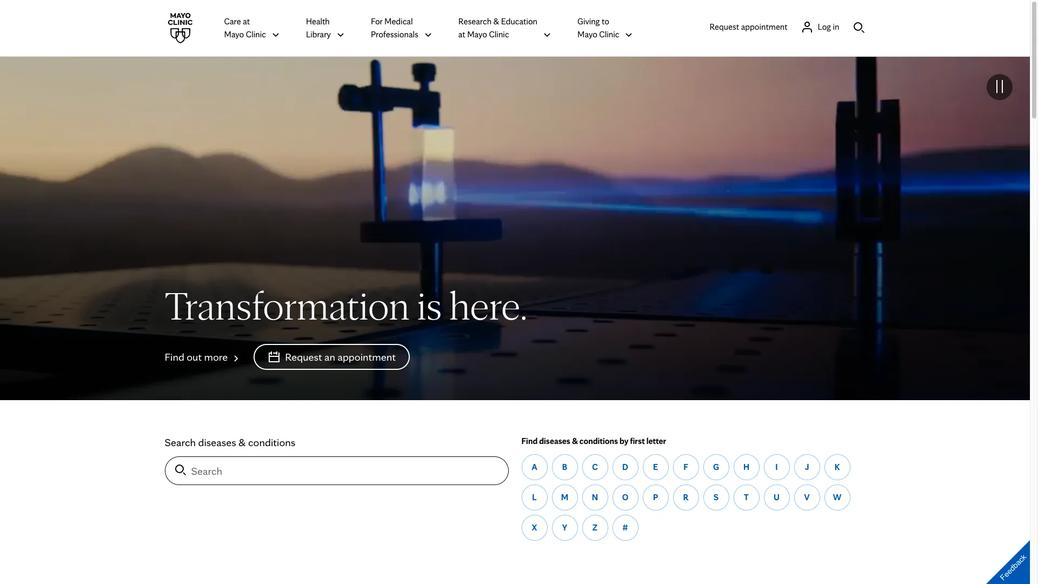 Task type: locate. For each thing, give the bounding box(es) containing it.
search
[[165, 436, 196, 449], [191, 464, 222, 477]]

C text field
[[592, 461, 598, 474]]

1 horizontal spatial appointment
[[741, 21, 788, 32]]

P text field
[[653, 491, 658, 504]]

x
[[532, 522, 537, 533]]

0 horizontal spatial diseases
[[198, 436, 236, 449]]

2 horizontal spatial &
[[572, 436, 578, 446]]

s
[[714, 492, 719, 502]]

find for find diseases & conditions by first letter
[[522, 436, 538, 446]]

u
[[774, 492, 780, 502]]

1 diseases from the left
[[198, 436, 236, 449]]

a
[[532, 462, 537, 472]]

v link
[[794, 485, 820, 511]]

y link
[[552, 515, 578, 541]]

at right care
[[243, 16, 250, 26]]

0 horizontal spatial request
[[285, 350, 322, 363]]

find diseases & conditions by first letter
[[522, 436, 666, 446]]

diseases
[[198, 436, 236, 449], [539, 436, 570, 446]]

F text field
[[684, 461, 688, 474]]

s link
[[703, 485, 729, 511]]

diseases for find
[[539, 436, 570, 446]]

1 horizontal spatial &
[[494, 16, 499, 26]]

appointment inside request appointment text field
[[741, 21, 788, 32]]

search diseases & conditions
[[165, 436, 295, 449]]

mayo inside research & education at mayo clinic
[[467, 29, 487, 39]]

J text field
[[805, 461, 809, 474]]

w
[[833, 492, 842, 502]]

diseases for search
[[198, 436, 236, 449]]

find up a
[[522, 436, 538, 446]]

K text field
[[835, 461, 840, 474]]

care at mayo clinic
[[224, 16, 266, 39]]

&
[[494, 16, 499, 26], [239, 436, 246, 449], [572, 436, 578, 446]]

0 vertical spatial request
[[710, 21, 739, 32]]

# text field
[[623, 521, 628, 534]]

clinic inside research & education at mayo clinic
[[489, 29, 509, 39]]

1 clinic from the left
[[246, 29, 266, 39]]

d link
[[612, 454, 638, 480]]

education
[[501, 16, 538, 26]]

mayo inside care at mayo clinic
[[224, 29, 244, 39]]

2 horizontal spatial clinic
[[599, 29, 619, 39]]

0 vertical spatial search
[[165, 436, 196, 449]]

request inside text field
[[710, 21, 739, 32]]

appointment
[[741, 21, 788, 32], [338, 350, 396, 363]]

B text field
[[562, 461, 567, 474]]

Z text field
[[593, 521, 598, 534]]

0 horizontal spatial at
[[243, 16, 250, 26]]

1 conditions from the left
[[248, 436, 295, 449]]

n link
[[582, 485, 608, 511]]

search for search diseases & conditions
[[165, 436, 196, 449]]

care at mayo clinic button
[[224, 15, 280, 42]]

G text field
[[713, 461, 719, 474]]

#
[[623, 522, 628, 533]]

1 horizontal spatial conditions
[[580, 436, 618, 446]]

L text field
[[532, 491, 537, 504]]

1 mayo from the left
[[224, 29, 244, 39]]

0 horizontal spatial conditions
[[248, 436, 295, 449]]

0 horizontal spatial &
[[239, 436, 246, 449]]

V text field
[[804, 491, 810, 504]]

conditions
[[248, 436, 295, 449], [580, 436, 618, 446]]

2 clinic from the left
[[489, 29, 509, 39]]

1 horizontal spatial clinic
[[489, 29, 509, 39]]

0 horizontal spatial find
[[165, 350, 184, 363]]

health
[[306, 16, 330, 26]]

letter
[[647, 436, 666, 446]]

1 horizontal spatial mayo
[[467, 29, 487, 39]]

find left out
[[165, 350, 184, 363]]

0 vertical spatial at
[[243, 16, 250, 26]]

2 conditions from the left
[[580, 436, 618, 446]]

m link
[[552, 485, 578, 511]]

an
[[324, 350, 335, 363]]

k link
[[824, 454, 850, 480]]

clinic inside care at mayo clinic
[[246, 29, 266, 39]]

at
[[243, 16, 250, 26], [459, 29, 465, 39]]

0 horizontal spatial appointment
[[338, 350, 396, 363]]

by
[[620, 436, 629, 446]]

at down research
[[459, 29, 465, 39]]

out
[[187, 350, 202, 363]]

mayo down research
[[467, 29, 487, 39]]

h link
[[734, 454, 760, 480]]

health library button
[[306, 15, 345, 42]]

j link
[[794, 454, 820, 480]]

o
[[622, 492, 629, 502]]

1 vertical spatial find
[[522, 436, 538, 446]]

m
[[561, 492, 569, 502]]

z link
[[582, 515, 608, 541]]

1 horizontal spatial diseases
[[539, 436, 570, 446]]

mayo down 'giving'
[[578, 29, 598, 39]]

0 vertical spatial appointment
[[741, 21, 788, 32]]

request
[[710, 21, 739, 32], [285, 350, 322, 363]]

request inside 'text box'
[[285, 350, 322, 363]]

transformation is here.
[[165, 280, 527, 329]]

2 diseases from the left
[[539, 436, 570, 446]]

mayo inside giving to mayo clinic
[[578, 29, 598, 39]]

feedback
[[999, 553, 1028, 582]]

0 vertical spatial find
[[165, 350, 184, 363]]

1 vertical spatial request
[[285, 350, 322, 363]]

clinic inside giving to mayo clinic
[[599, 29, 619, 39]]

for medical professionals
[[371, 16, 418, 39]]

appointment inside request an appointment 'text box'
[[338, 350, 396, 363]]

0 horizontal spatial mayo
[[224, 29, 244, 39]]

3 clinic from the left
[[599, 29, 619, 39]]

A text field
[[532, 461, 537, 474]]

r
[[683, 492, 689, 502]]

E text field
[[653, 461, 658, 474]]

0 horizontal spatial clinic
[[246, 29, 266, 39]]

professionals
[[371, 29, 418, 39]]

k
[[835, 462, 840, 472]]

1 vertical spatial at
[[459, 29, 465, 39]]

find inside find out more text field
[[165, 350, 184, 363]]

Request an appointment text field
[[285, 349, 396, 365]]

j
[[805, 462, 809, 472]]

mayo for care at mayo clinic
[[224, 29, 244, 39]]

2 mayo from the left
[[467, 29, 487, 39]]

log in link
[[801, 20, 840, 33]]

mayo
[[224, 29, 244, 39], [467, 29, 487, 39], [578, 29, 598, 39]]

N text field
[[592, 491, 598, 504]]

2 horizontal spatial mayo
[[578, 29, 598, 39]]

here.
[[449, 280, 527, 329]]

request an appointment
[[285, 350, 396, 363]]

at inside research & education at mayo clinic
[[459, 29, 465, 39]]

medical
[[385, 16, 413, 26]]

1 vertical spatial appointment
[[338, 350, 396, 363]]

mayo down care
[[224, 29, 244, 39]]

find out more
[[165, 350, 228, 363]]

log
[[818, 21, 831, 32]]

1 horizontal spatial at
[[459, 29, 465, 39]]

I text field
[[776, 461, 778, 474]]

1 vertical spatial search
[[191, 464, 222, 477]]

1 horizontal spatial find
[[522, 436, 538, 446]]

# link
[[612, 515, 638, 541]]

3 mayo from the left
[[578, 29, 598, 39]]

clinic
[[246, 29, 266, 39], [489, 29, 509, 39], [599, 29, 619, 39]]

b
[[562, 462, 567, 472]]

find
[[165, 350, 184, 363], [522, 436, 538, 446]]

u link
[[764, 485, 790, 511]]

1 horizontal spatial request
[[710, 21, 739, 32]]

g link
[[703, 454, 729, 480]]

find for find out more
[[165, 350, 184, 363]]



Task type: describe. For each thing, give the bounding box(es) containing it.
w link
[[824, 485, 850, 511]]

y
[[562, 522, 567, 533]]

X text field
[[532, 521, 537, 534]]

Find out more text field
[[165, 349, 228, 365]]

health library
[[306, 16, 331, 39]]

is
[[417, 280, 442, 329]]

a link
[[522, 454, 548, 480]]

R text field
[[683, 491, 689, 504]]

l link
[[522, 485, 548, 511]]

p
[[653, 492, 658, 502]]

x link
[[522, 515, 548, 541]]

b link
[[552, 454, 578, 480]]

conditions for find diseases & conditions by first letter
[[580, 436, 618, 446]]

transformation
[[165, 280, 410, 329]]

giving
[[578, 16, 600, 26]]

care
[[224, 16, 241, 26]]

S text field
[[714, 491, 719, 504]]

request for request appointment
[[710, 21, 739, 32]]

H text field
[[744, 461, 750, 474]]

f
[[684, 462, 688, 472]]

at inside care at mayo clinic
[[243, 16, 250, 26]]

first
[[630, 436, 645, 446]]

e
[[653, 462, 658, 472]]

M text field
[[561, 491, 569, 504]]

to
[[602, 16, 609, 26]]

O text field
[[622, 491, 629, 504]]

W text field
[[833, 491, 842, 504]]

Log in text field
[[818, 20, 840, 33]]

request an appointment link
[[254, 344, 410, 370]]

giving to mayo clinic button
[[578, 15, 634, 42]]

find out more link
[[165, 349, 241, 365]]

f link
[[673, 454, 699, 480]]

clinic for care at mayo clinic
[[246, 29, 266, 39]]

conditions for search diseases & conditions
[[248, 436, 295, 449]]

c link
[[582, 454, 608, 480]]

research & education at mayo clinic button
[[459, 15, 552, 42]]

& for find diseases & conditions by first letter
[[572, 436, 578, 446]]

Y text field
[[562, 521, 567, 534]]

request appointment link
[[710, 20, 788, 33]]

clinic for giving to mayo clinic
[[599, 29, 619, 39]]

c
[[592, 462, 598, 472]]

research
[[459, 16, 492, 26]]

d
[[622, 462, 628, 472]]

h
[[744, 462, 750, 472]]

research & education at mayo clinic
[[459, 16, 538, 39]]

U text field
[[774, 491, 780, 504]]

i link
[[764, 454, 790, 480]]

in
[[833, 21, 840, 32]]

z
[[593, 522, 598, 533]]

search for search
[[191, 464, 222, 477]]

mayo for giving to mayo clinic
[[578, 29, 598, 39]]

v
[[804, 492, 810, 502]]

giving to mayo clinic
[[578, 16, 619, 39]]

for medical professionals button
[[371, 15, 433, 42]]

mayo clinic home page image
[[165, 13, 195, 43]]

T text field
[[744, 491, 749, 504]]

e link
[[643, 454, 669, 480]]

log in
[[818, 21, 840, 32]]

more
[[204, 350, 228, 363]]

Request appointment text field
[[710, 20, 788, 33]]

r link
[[673, 485, 699, 511]]

& for search diseases & conditions
[[239, 436, 246, 449]]

for
[[371, 16, 383, 26]]

& inside research & education at mayo clinic
[[494, 16, 499, 26]]

D text field
[[622, 461, 628, 474]]

t link
[[734, 485, 760, 511]]

request appointment
[[710, 21, 788, 32]]

library
[[306, 29, 331, 39]]

g
[[713, 462, 719, 472]]

Search diseases & conditions text field
[[165, 457, 508, 485]]

o link
[[612, 485, 638, 511]]

feedback button
[[977, 531, 1038, 584]]

n
[[592, 492, 598, 502]]

t
[[744, 492, 749, 502]]

i
[[776, 462, 778, 472]]

l
[[532, 492, 537, 502]]

request for request an appointment
[[285, 350, 322, 363]]

p link
[[643, 485, 669, 511]]



Task type: vqa. For each thing, say whether or not it's contained in the screenshot.
the bottommost Request
yes



